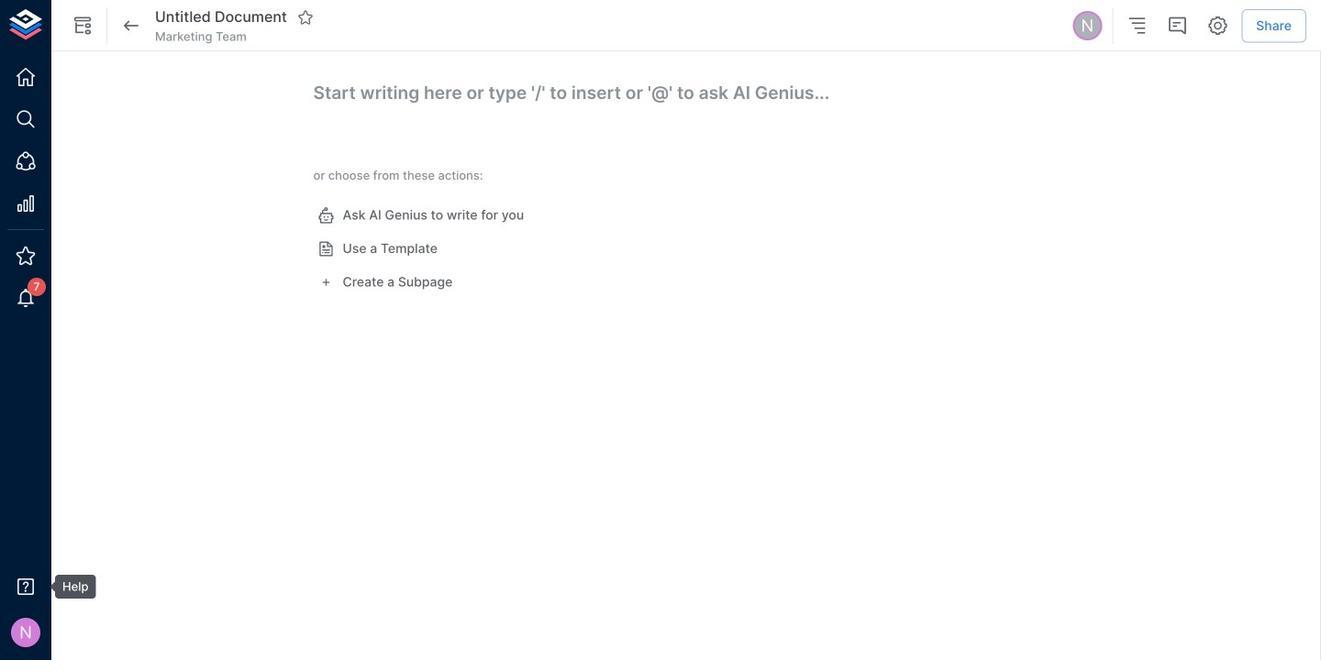 Task type: locate. For each thing, give the bounding box(es) containing it.
comments image
[[1166, 15, 1188, 37]]

tooltip
[[42, 575, 96, 599]]

settings image
[[1207, 15, 1229, 37]]



Task type: vqa. For each thing, say whether or not it's contained in the screenshot.
the access document tracking
no



Task type: describe. For each thing, give the bounding box(es) containing it.
go back image
[[120, 15, 142, 37]]

table of contents image
[[1126, 15, 1148, 37]]

show wiki image
[[72, 15, 94, 37]]

favorite image
[[297, 9, 314, 26]]



